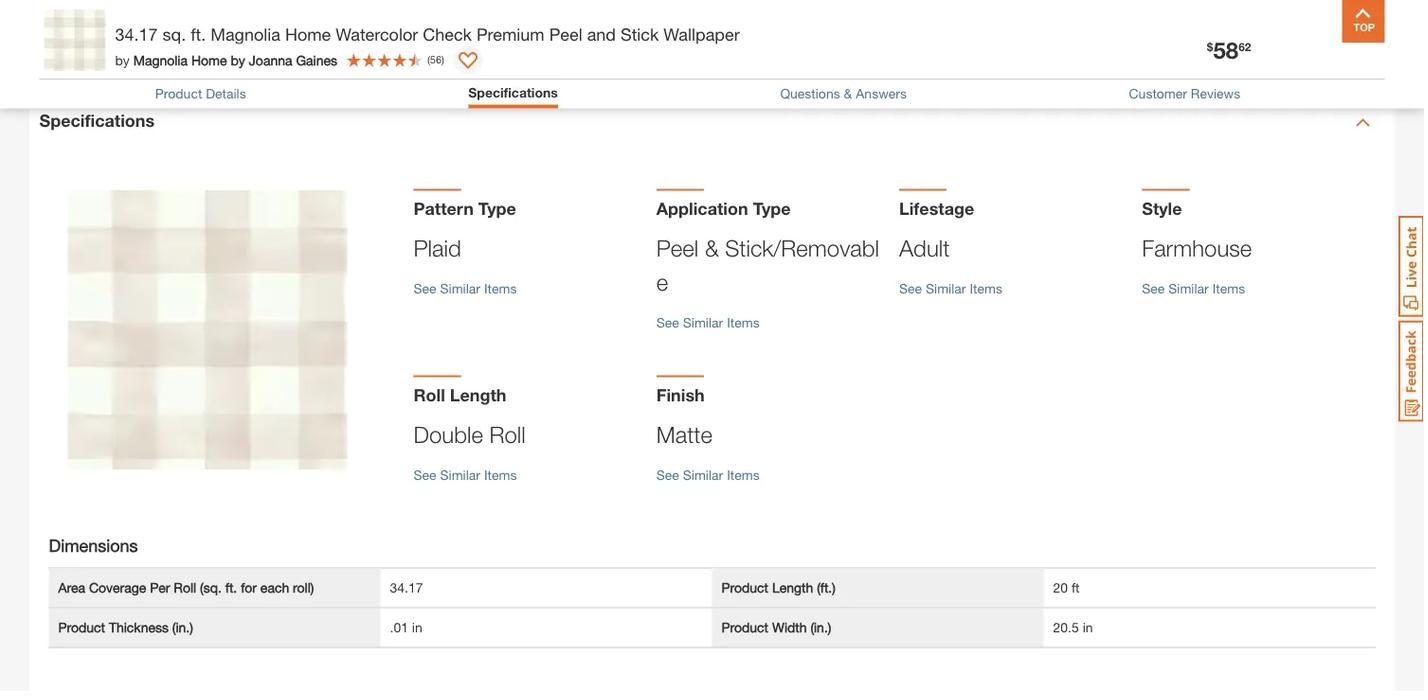 Task type: vqa. For each thing, say whether or not it's contained in the screenshot.
the 'Similar'
yes



Task type: locate. For each thing, give the bounding box(es) containing it.
1 (in.) from the left
[[172, 620, 193, 636]]

length left (ft.)
[[772, 581, 813, 596]]

product width (in.)
[[722, 620, 832, 636]]

product length (ft.)
[[722, 581, 836, 596]]

customer
[[1129, 86, 1187, 102]]

1 vertical spatial length
[[772, 581, 813, 596]]

similar for peel & stick/removabl e
[[683, 315, 723, 331]]

1 vertical spatial 34.17
[[390, 581, 423, 596]]

length for roll
[[450, 385, 507, 405]]

reviews
[[1191, 86, 1241, 102]]

type for peel & stick/removabl e
[[753, 198, 791, 218]]

2 in from the left
[[1083, 620, 1093, 636]]

see down adult
[[899, 281, 922, 297]]

matte
[[657, 421, 713, 448]]

34.17 for 34.17
[[390, 581, 423, 596]]

roll)
[[293, 581, 314, 596]]

live chat image
[[1399, 216, 1424, 317]]

magnolia
[[211, 24, 280, 44], [133, 52, 188, 68]]

1 horizontal spatial specifications
[[468, 84, 558, 100]]

magnolia down sq. at the left top
[[133, 52, 188, 68]]

0 vertical spatial home
[[285, 24, 331, 44]]

check
[[423, 24, 472, 44]]

1 horizontal spatial peel
[[657, 235, 699, 261]]

1 horizontal spatial home
[[285, 24, 331, 44]]

(sq.
[[200, 581, 222, 596]]

2 type from the left
[[753, 198, 791, 218]]

roll
[[414, 385, 445, 405], [490, 421, 526, 448], [174, 581, 196, 596]]

peel
[[549, 24, 583, 44], [657, 235, 699, 261]]

in for 20.5 in
[[1083, 620, 1093, 636]]

type right pattern
[[478, 198, 516, 218]]

items for plaid
[[484, 281, 517, 297]]

(
[[427, 54, 430, 66]]

product thickness (in.)
[[58, 620, 193, 636]]

see similar items down double roll
[[414, 468, 517, 483]]

similar down matte in the bottom of the page
[[683, 468, 723, 483]]

20
[[1053, 581, 1068, 596]]

.01
[[390, 620, 408, 636]]

product left width
[[722, 620, 769, 636]]

items for adult
[[970, 281, 1003, 297]]

and
[[587, 24, 616, 44]]

0 vertical spatial length
[[450, 385, 507, 405]]

1 horizontal spatial length
[[772, 581, 813, 596]]

type
[[478, 198, 516, 218], [753, 198, 791, 218]]

adult
[[899, 235, 950, 261]]

&
[[844, 86, 852, 102], [705, 235, 719, 261]]

20.5
[[1053, 620, 1079, 636]]

home up the gaines
[[285, 24, 331, 44]]

0 horizontal spatial in
[[412, 620, 422, 636]]

return policy
[[91, 6, 171, 22]]

0 horizontal spatial type
[[478, 198, 516, 218]]

style
[[1142, 198, 1182, 218]]

0 vertical spatial magnolia
[[211, 24, 280, 44]]

for
[[241, 581, 257, 596]]

$ 58 62
[[1207, 36, 1251, 63]]

peel left the and
[[549, 24, 583, 44]]

items
[[484, 281, 517, 297], [970, 281, 1003, 297], [1213, 281, 1245, 297], [727, 315, 760, 331], [484, 468, 517, 483], [727, 468, 760, 483]]

see similar items down plaid
[[414, 281, 517, 297]]

0 horizontal spatial length
[[450, 385, 507, 405]]

home
[[285, 24, 331, 44], [191, 52, 227, 68]]

by magnolia home by joanna gaines
[[115, 52, 337, 68]]

0 horizontal spatial peel
[[549, 24, 583, 44]]

1 horizontal spatial by
[[231, 52, 245, 68]]

56
[[430, 54, 442, 66]]

0 vertical spatial specifications
[[468, 84, 558, 100]]

& for peel
[[705, 235, 719, 261]]

double roll
[[414, 421, 526, 448]]

joanna
[[249, 52, 292, 68]]

by down return policy
[[115, 52, 130, 68]]

0 horizontal spatial 34.17
[[115, 24, 158, 44]]

product up product width (in.)
[[722, 581, 769, 596]]

in for .01 in
[[412, 620, 422, 636]]

see for double roll
[[414, 468, 437, 483]]

see similar items down matte in the bottom of the page
[[657, 468, 760, 483]]

each
[[260, 581, 289, 596]]

0 horizontal spatial home
[[191, 52, 227, 68]]

watercolor
[[336, 24, 418, 44]]

( 56 )
[[427, 54, 444, 66]]

see similar items
[[414, 281, 517, 297], [899, 281, 1003, 297], [1142, 281, 1245, 297], [657, 315, 760, 331], [414, 468, 517, 483], [657, 468, 760, 483]]

in
[[412, 620, 422, 636], [1083, 620, 1093, 636]]

see similar items for double roll
[[414, 468, 517, 483]]

product left 'details'
[[155, 86, 202, 102]]

questions & answers button
[[780, 86, 907, 102], [780, 86, 907, 102]]

2 horizontal spatial roll
[[490, 421, 526, 448]]

58
[[1214, 36, 1239, 63]]

items for farmhouse
[[1213, 281, 1245, 297]]

roll up "double"
[[414, 385, 445, 405]]

application type
[[657, 198, 791, 218]]

product
[[155, 86, 202, 102], [722, 581, 769, 596], [58, 620, 105, 636], [722, 620, 769, 636]]

product for product thickness (in.)
[[58, 620, 105, 636]]

see down matte in the bottom of the page
[[657, 468, 679, 483]]

see down e on the top
[[657, 315, 679, 331]]

similar down plaid
[[440, 281, 481, 297]]

1 horizontal spatial &
[[844, 86, 852, 102]]

items for matte
[[727, 468, 760, 483]]

ft. left for at the bottom left of page
[[225, 581, 237, 596]]

product down the area
[[58, 620, 105, 636]]

1 horizontal spatial in
[[1083, 620, 1093, 636]]

& left the answers
[[844, 86, 852, 102]]

product details button
[[155, 86, 246, 102], [155, 86, 246, 102]]

(in.) right width
[[811, 620, 832, 636]]

ft.
[[191, 24, 206, 44], [225, 581, 237, 596]]

0 vertical spatial &
[[844, 86, 852, 102]]

in right .01
[[412, 620, 422, 636]]

in right the 20.5
[[1083, 620, 1093, 636]]

similar down farmhouse
[[1169, 281, 1209, 297]]

1 horizontal spatial type
[[753, 198, 791, 218]]

1 horizontal spatial (in.)
[[811, 620, 832, 636]]

similar down double roll
[[440, 468, 481, 483]]

0 vertical spatial ft.
[[191, 24, 206, 44]]

1 horizontal spatial ft.
[[225, 581, 237, 596]]

ft. right sq. at the left top
[[191, 24, 206, 44]]

see down "double"
[[414, 468, 437, 483]]

1 vertical spatial &
[[705, 235, 719, 261]]

& inside peel & stick/removabl e
[[705, 235, 719, 261]]

see similar items down adult
[[899, 281, 1003, 297]]

home up product details
[[191, 52, 227, 68]]

questions & answers
[[780, 86, 907, 102]]

1 type from the left
[[478, 198, 516, 218]]

product image image
[[44, 9, 106, 71]]

questions
[[780, 86, 840, 102]]

type up stick/removabl
[[753, 198, 791, 218]]

roll right "per"
[[174, 581, 196, 596]]

0 horizontal spatial roll
[[174, 581, 196, 596]]

magnolia up by magnolia home by joanna gaines
[[211, 24, 280, 44]]

0 vertical spatial 34.17
[[115, 24, 158, 44]]

roll right "double"
[[490, 421, 526, 448]]

0 horizontal spatial by
[[115, 52, 130, 68]]

0 vertical spatial roll
[[414, 385, 445, 405]]

34.17 down return policy link
[[115, 24, 158, 44]]

area coverage per roll (sq. ft. for each roll)
[[58, 581, 314, 596]]

(in.)
[[172, 620, 193, 636], [811, 620, 832, 636]]

1 vertical spatial specifications
[[39, 110, 155, 130]]

see down plaid
[[414, 281, 437, 297]]

product for product width (in.)
[[722, 620, 769, 636]]

0 vertical spatial peel
[[549, 24, 583, 44]]

similar for plaid
[[440, 281, 481, 297]]

1 vertical spatial ft.
[[225, 581, 237, 596]]

details
[[206, 86, 246, 102]]

specifications down display icon
[[468, 84, 558, 100]]

length
[[450, 385, 507, 405], [772, 581, 813, 596]]

similar up finish
[[683, 315, 723, 331]]

1 in from the left
[[412, 620, 422, 636]]

0 horizontal spatial &
[[705, 235, 719, 261]]

per
[[150, 581, 170, 596]]

see
[[414, 281, 437, 297], [899, 281, 922, 297], [1142, 281, 1165, 297], [657, 315, 679, 331], [414, 468, 437, 483], [657, 468, 679, 483]]

1 vertical spatial peel
[[657, 235, 699, 261]]

similar
[[440, 281, 481, 297], [926, 281, 966, 297], [1169, 281, 1209, 297], [683, 315, 723, 331], [440, 468, 481, 483], [683, 468, 723, 483]]

by
[[115, 52, 130, 68], [231, 52, 245, 68]]

see similar items down e on the top
[[657, 315, 760, 331]]

by left joanna
[[231, 52, 245, 68]]

1 horizontal spatial roll
[[414, 385, 445, 405]]

34.17 for 34.17 sq. ft. magnolia home watercolor check premium peel and stick wallpaper
[[115, 24, 158, 44]]

34.17
[[115, 24, 158, 44], [390, 581, 423, 596]]

gaines
[[296, 52, 337, 68]]

feedback link image
[[1399, 320, 1424, 423]]

specifications
[[468, 84, 558, 100], [39, 110, 155, 130]]

farmhouse
[[1142, 235, 1252, 261]]

see similar items for matte
[[657, 468, 760, 483]]

customer reviews button
[[1129, 86, 1241, 102], [1129, 86, 1241, 102]]

similar down adult
[[926, 281, 966, 297]]

peel up e on the top
[[657, 235, 699, 261]]

(in.) down 'area coverage per roll (sq. ft. for each roll)'
[[172, 620, 193, 636]]

length up double roll
[[450, 385, 507, 405]]

0 horizontal spatial magnolia
[[133, 52, 188, 68]]

1 horizontal spatial magnolia
[[211, 24, 280, 44]]

& down application
[[705, 235, 719, 261]]

see similar items down farmhouse
[[1142, 281, 1245, 297]]

2 (in.) from the left
[[811, 620, 832, 636]]

0 horizontal spatial (in.)
[[172, 620, 193, 636]]

62
[[1239, 40, 1251, 54]]

34.17 up .01 in
[[390, 581, 423, 596]]

return policy link
[[91, 6, 171, 22]]

34.17 sq. ft. magnolia home watercolor check premium peel and stick wallpaper
[[115, 24, 740, 44]]

area
[[58, 581, 85, 596]]

specifications button
[[468, 84, 558, 104], [468, 84, 558, 100], [30, 85, 1395, 161]]

items for peel & stick/removabl e
[[727, 315, 760, 331]]

specifications down product image
[[39, 110, 155, 130]]

1 horizontal spatial 34.17
[[390, 581, 423, 596]]

see down farmhouse
[[1142, 281, 1165, 297]]



Task type: describe. For each thing, give the bounding box(es) containing it.
see for peel & stick/removabl e
[[657, 315, 679, 331]]

sq.
[[163, 24, 186, 44]]

thickness
[[109, 620, 169, 636]]

see similar items for plaid
[[414, 281, 517, 297]]

(in.) for product width (in.)
[[811, 620, 832, 636]]

stick
[[621, 24, 659, 44]]

)
[[442, 54, 444, 66]]

double
[[414, 421, 483, 448]]

answers
[[856, 86, 907, 102]]

top button
[[1342, 0, 1385, 43]]

customer reviews
[[1129, 86, 1241, 102]]

roll length
[[414, 385, 507, 405]]

1 by from the left
[[115, 52, 130, 68]]

see for matte
[[657, 468, 679, 483]]

similar for double roll
[[440, 468, 481, 483]]

wallpaper
[[664, 24, 740, 44]]

0 horizontal spatial ft.
[[191, 24, 206, 44]]

peel inside peel & stick/removabl e
[[657, 235, 699, 261]]

$
[[1207, 40, 1214, 54]]

see similar items for farmhouse
[[1142, 281, 1245, 297]]

dimensions
[[49, 536, 138, 556]]

e
[[657, 269, 668, 295]]

1 vertical spatial roll
[[490, 421, 526, 448]]

2 vertical spatial roll
[[174, 581, 196, 596]]

application
[[657, 198, 748, 218]]

policy
[[135, 6, 171, 22]]

1 vertical spatial home
[[191, 52, 227, 68]]

see for plaid
[[414, 281, 437, 297]]

finish
[[657, 385, 705, 405]]

display image
[[459, 52, 478, 71]]

plaid
[[414, 235, 461, 261]]

ft
[[1072, 581, 1080, 596]]

similar for farmhouse
[[1169, 281, 1209, 297]]

return
[[91, 6, 131, 22]]

see similar items for peel & stick/removabl e
[[657, 315, 760, 331]]

product details
[[155, 86, 246, 102]]

similar for adult
[[926, 281, 966, 297]]

see for farmhouse
[[1142, 281, 1165, 297]]

20 ft
[[1053, 581, 1080, 596]]

items for double roll
[[484, 468, 517, 483]]

length for product
[[772, 581, 813, 596]]

(ft.)
[[817, 581, 836, 596]]

lifestage
[[899, 198, 975, 218]]

width
[[772, 620, 807, 636]]

type for plaid
[[478, 198, 516, 218]]

pattern
[[414, 198, 474, 218]]

2 by from the left
[[231, 52, 245, 68]]

similar for matte
[[683, 468, 723, 483]]

0 horizontal spatial specifications
[[39, 110, 155, 130]]

product image
[[68, 191, 347, 470]]

peel & stick/removabl e
[[657, 235, 879, 295]]

product for product details
[[155, 86, 202, 102]]

1 vertical spatial magnolia
[[133, 52, 188, 68]]

20.5 in
[[1053, 620, 1093, 636]]

& for questions
[[844, 86, 852, 102]]

stick/removabl
[[725, 235, 879, 261]]

(in.) for product thickness (in.)
[[172, 620, 193, 636]]

product for product length (ft.)
[[722, 581, 769, 596]]

see similar items for adult
[[899, 281, 1003, 297]]

premium
[[477, 24, 545, 44]]

see for adult
[[899, 281, 922, 297]]

pattern type
[[414, 198, 516, 218]]

coverage
[[89, 581, 146, 596]]

caret image
[[1356, 115, 1371, 130]]

.01 in
[[390, 620, 422, 636]]



